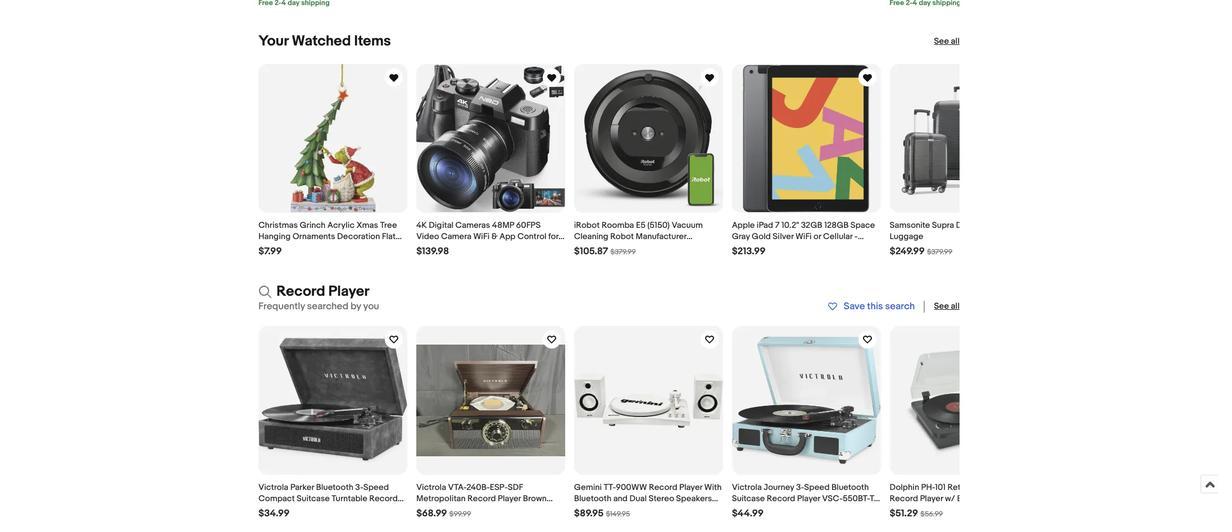 Task type: locate. For each thing, give the bounding box(es) containing it.
save
[[844, 301, 865, 313]]

victrola journey 3-speed bluetooth suitcase record player vsc-550bt-tq turquoise
[[732, 483, 881, 516]]

roomba
[[602, 220, 634, 231]]

2 suitcase from the left
[[732, 494, 765, 504]]

player down sdf
[[498, 494, 521, 504]]

christmas
[[258, 220, 298, 231]]

2 speed from the left
[[804, 483, 830, 493]]

wifi inside apple ipad 7 10.2" 32gb 128gb space gray gold silver wifi or cellular - good
[[796, 231, 812, 242]]

1 speed from the left
[[363, 483, 389, 493]]

watched
[[292, 33, 351, 50]]

0 horizontal spatial 3-
[[355, 483, 363, 493]]

bluetooth inside victrola parker bluetooth 3-speed compact suitcase turntable record player
[[316, 483, 353, 493]]

1 3- from the left
[[355, 483, 363, 493]]

player inside victrola parker bluetooth 3-speed compact suitcase turntable record player
[[258, 505, 282, 516]]

2 see all link from the top
[[934, 301, 960, 313]]

set
[[1004, 220, 1017, 231]]

bluetooth
[[316, 483, 353, 493], [832, 483, 869, 493], [574, 494, 612, 504]]

101
[[935, 483, 946, 493]]

supra
[[932, 220, 954, 231]]

irobot roomba e5 (5150) vacuum cleaning robot manufacturer certified refurbished
[[574, 220, 703, 253]]

$149.95
[[606, 510, 630, 519]]

1 suitcase from the left
[[297, 494, 330, 504]]

0 horizontal spatial -
[[855, 231, 858, 242]]

esp-
[[490, 483, 508, 493]]

1 vertical spatial see all link
[[934, 301, 960, 313]]

$139.98
[[416, 246, 449, 257]]

by
[[351, 301, 361, 312]]

player up by at the bottom left
[[328, 283, 370, 301]]

7
[[775, 220, 780, 231]]

cleaning
[[574, 231, 608, 242]]

bluetooth right parker
[[316, 483, 353, 493]]

0 vertical spatial see all link
[[934, 36, 960, 47]]

victrola inside victrola parker bluetooth 3-speed compact suitcase turntable record player
[[258, 483, 288, 493]]

apple ipad 7 10.2" 32gb 128gb space gray gold silver wifi or cellular - good
[[732, 220, 875, 253]]

suitcase inside victrola parker bluetooth 3-speed compact suitcase turntable record player
[[297, 494, 330, 504]]

$44.99
[[732, 508, 764, 520]]

see
[[934, 36, 949, 47], [934, 301, 949, 312]]

0 horizontal spatial turntable
[[332, 494, 367, 504]]

1 vertical spatial turntable
[[332, 494, 367, 504]]

-
[[1019, 220, 1023, 231], [855, 231, 858, 242]]

10.2"
[[782, 220, 799, 231]]

0 horizontal spatial suitcase
[[297, 494, 330, 504]]

journey
[[764, 483, 794, 493]]

player down compact
[[258, 505, 282, 516]]

2 victrola from the left
[[416, 483, 446, 493]]

your watched items
[[258, 33, 391, 50]]

victrola
[[258, 483, 288, 493], [416, 483, 446, 493], [732, 483, 762, 493]]

tq
[[870, 494, 881, 504]]

victrola parker bluetooth 3-speed compact suitcase turntable record player
[[258, 483, 398, 516]]

$68.99 text field
[[416, 508, 447, 520]]

flat
[[382, 231, 396, 242]]

2 3- from the left
[[796, 483, 804, 493]]

$379.99 inside samsonite supra dlx 3 piece set - luggage $249.99 $379.99
[[927, 248, 953, 257]]

0 horizontal spatial victrola
[[258, 483, 288, 493]]

bluetooth inside victrola journey 3-speed bluetooth suitcase record player vsc-550bt-tq turquoise
[[832, 483, 869, 493]]

4k digital cameras 48mp 60fps video camera wifi & app control for photography
[[416, 220, 559, 253]]

victrola inside victrola journey 3-speed bluetooth suitcase record player vsc-550bt-tq turquoise
[[732, 483, 762, 493]]

1 vertical spatial see all
[[934, 301, 960, 312]]

2 horizontal spatial bluetooth
[[832, 483, 869, 493]]

decoration
[[337, 231, 380, 242]]

player inside victrola journey 3-speed bluetooth suitcase record player vsc-550bt-tq turquoise
[[797, 494, 820, 504]]

1 horizontal spatial -
[[1019, 220, 1023, 231]]

- right set
[[1019, 220, 1023, 231]]

victrola up compact
[[258, 483, 288, 493]]

player down ph-
[[920, 494, 943, 504]]

1 vertical spatial -
[[855, 231, 858, 242]]

$249.99 text field
[[890, 246, 925, 258]]

1 horizontal spatial suitcase
[[732, 494, 765, 504]]

$51.29
[[890, 508, 918, 520]]

&
[[492, 231, 498, 242]]

$105.87 text field
[[574, 246, 608, 258]]

wifi left the or
[[796, 231, 812, 242]]

previous price $149.95 text field
[[606, 510, 630, 519]]

suitcase
[[297, 494, 330, 504], [732, 494, 765, 504]]

1 wifi from the left
[[473, 231, 490, 242]]

$34.99 text field
[[258, 508, 290, 520]]

turntable
[[971, 483, 1006, 493], [332, 494, 367, 504]]

2 see all from the top
[[934, 301, 960, 312]]

4k
[[416, 220, 427, 231]]

gemini tt-900ww record player with bluetooth and dual stereo speakers white
[[574, 483, 722, 516]]

0 horizontal spatial wifi
[[473, 231, 490, 242]]

$379.99 down supra
[[927, 248, 953, 257]]

1 horizontal spatial victrola
[[416, 483, 446, 493]]

0 vertical spatial turntable
[[971, 483, 1006, 493]]

bluetooth down gemini
[[574, 494, 612, 504]]

for
[[548, 231, 559, 242]]

ornaments
[[293, 231, 335, 242]]

xmas
[[356, 220, 378, 231]]

search
[[885, 301, 915, 313]]

previous price $379.99 text field
[[611, 248, 636, 257]]

- inside samsonite supra dlx 3 piece set - luggage $249.99 $379.99
[[1019, 220, 1023, 231]]

2 wifi from the left
[[796, 231, 812, 242]]

record player link
[[258, 283, 370, 301]]

turntable inside dolphin ph-101 retro turntable vinyl record player w/ bluetooth, builtin speaker
[[971, 483, 1006, 493]]

1 horizontal spatial wifi
[[796, 231, 812, 242]]

all for 2nd see all link from the bottom
[[951, 36, 960, 47]]

digital
[[429, 220, 454, 231]]

None text field
[[890, 0, 961, 7]]

turquoise
[[732, 505, 770, 516]]

victrola up metropolitan
[[416, 483, 446, 493]]

your
[[258, 33, 289, 50]]

0 vertical spatial all
[[951, 36, 960, 47]]

1 see all link from the top
[[934, 36, 960, 47]]

- down space
[[855, 231, 858, 242]]

robot
[[610, 231, 634, 242]]

photography
[[416, 243, 465, 253]]

2d
[[258, 243, 269, 253]]

dual
[[630, 494, 647, 504]]

0 vertical spatial see
[[934, 36, 949, 47]]

bluetooth up 550bt-
[[832, 483, 869, 493]]

3- inside victrola parker bluetooth 3-speed compact suitcase turntable record player
[[355, 483, 363, 493]]

silver
[[773, 231, 794, 242]]

suitcase down parker
[[297, 494, 330, 504]]

32gb
[[801, 220, 823, 231]]

0 horizontal spatial bluetooth
[[316, 483, 353, 493]]

1 horizontal spatial turntable
[[971, 483, 1006, 493]]

$139.98 text field
[[416, 246, 449, 258]]

record
[[276, 283, 325, 301], [649, 483, 678, 493], [369, 494, 398, 504], [468, 494, 496, 504], [767, 494, 795, 504], [890, 494, 918, 504]]

3 victrola from the left
[[732, 483, 762, 493]]

1 horizontal spatial $379.99
[[927, 248, 953, 257]]

speakers
[[676, 494, 712, 504]]

record inside gemini tt-900ww record player with bluetooth and dual stereo speakers white
[[649, 483, 678, 493]]

player up speakers on the bottom of the page
[[679, 483, 703, 493]]

1 horizontal spatial speed
[[804, 483, 830, 493]]

$34.99
[[258, 508, 290, 520]]

player inside gemini tt-900ww record player with bluetooth and dual stereo speakers white
[[679, 483, 703, 493]]

metropolitan
[[416, 494, 466, 504]]

wifi left &
[[473, 231, 490, 242]]

see all link
[[934, 36, 960, 47], [934, 301, 960, 313]]

2 $379.99 from the left
[[927, 248, 953, 257]]

None text field
[[258, 0, 330, 7]]

1 $379.99 from the left
[[611, 248, 636, 257]]

video
[[416, 231, 439, 242]]

2 see from the top
[[934, 301, 949, 312]]

0 vertical spatial -
[[1019, 220, 1023, 231]]

all
[[951, 36, 960, 47], [951, 301, 960, 312]]

you
[[363, 301, 379, 312]]

0 horizontal spatial $379.99
[[611, 248, 636, 257]]

player inside victrola vta-240b-esp-sdf metropolitan record player brown new open box
[[498, 494, 521, 504]]

$68.99 $99.99
[[416, 508, 471, 520]]

1 horizontal spatial 3-
[[796, 483, 804, 493]]

1 all from the top
[[951, 36, 960, 47]]

0 vertical spatial see all
[[934, 36, 960, 47]]

$44.99 text field
[[732, 508, 764, 520]]

2 all from the top
[[951, 301, 960, 312]]

victrola for $34.99
[[258, 483, 288, 493]]

1 vertical spatial all
[[951, 301, 960, 312]]

suitcase up the turquoise
[[732, 494, 765, 504]]

all for first see all link from the bottom
[[951, 301, 960, 312]]

0 horizontal spatial speed
[[363, 483, 389, 493]]

3- inside victrola journey 3-speed bluetooth suitcase record player vsc-550bt-tq turquoise
[[796, 483, 804, 493]]

frequently
[[258, 301, 305, 312]]

player left vsc-
[[797, 494, 820, 504]]

certified
[[574, 243, 609, 253]]

victrola up the turquoise
[[732, 483, 762, 493]]

player
[[328, 283, 370, 301], [679, 483, 703, 493], [498, 494, 521, 504], [797, 494, 820, 504], [920, 494, 943, 504], [258, 505, 282, 516]]

$99.99
[[449, 510, 471, 519]]

2 horizontal spatial victrola
[[732, 483, 762, 493]]

open
[[435, 505, 457, 516]]

app
[[500, 231, 516, 242]]

1 horizontal spatial bluetooth
[[574, 494, 612, 504]]

1 victrola from the left
[[258, 483, 288, 493]]

1 vertical spatial see
[[934, 301, 949, 312]]

previous price $379.99 text field
[[927, 248, 953, 257]]

acrylic
[[327, 220, 355, 231]]

save this search
[[844, 301, 915, 313]]

victrola for $44.99
[[732, 483, 762, 493]]

$379.99 down the robot
[[611, 248, 636, 257]]

$89.95
[[574, 508, 604, 520]]



Task type: describe. For each thing, give the bounding box(es) containing it.
gemini
[[574, 483, 602, 493]]

$89.95 $149.95
[[574, 508, 630, 520]]

christmas grinch acrylic xmas tree hanging ornaments decoration flat 2d
[[258, 220, 397, 253]]

items
[[354, 33, 391, 50]]

48mp
[[492, 220, 514, 231]]

550bt-
[[843, 494, 870, 504]]

your watched items link
[[258, 33, 391, 50]]

$56.99
[[921, 510, 943, 519]]

1 see all from the top
[[934, 36, 960, 47]]

(5150)
[[648, 220, 670, 231]]

cameras
[[455, 220, 490, 231]]

- inside apple ipad 7 10.2" 32gb 128gb space gray gold silver wifi or cellular - good
[[855, 231, 858, 242]]

bluetooth,
[[957, 494, 997, 504]]

brown
[[523, 494, 547, 504]]

record inside victrola parker bluetooth 3-speed compact suitcase turntable record player
[[369, 494, 398, 504]]

player inside dolphin ph-101 retro turntable vinyl record player w/ bluetooth, builtin speaker
[[920, 494, 943, 504]]

cellular
[[823, 231, 853, 242]]

speed inside victrola parker bluetooth 3-speed compact suitcase turntable record player
[[363, 483, 389, 493]]

ipad
[[757, 220, 773, 231]]

vsc-
[[822, 494, 843, 504]]

$213.99 text field
[[732, 246, 766, 258]]

3
[[974, 220, 979, 231]]

speed inside victrola journey 3-speed bluetooth suitcase record player vsc-550bt-tq turquoise
[[804, 483, 830, 493]]

record inside victrola journey 3-speed bluetooth suitcase record player vsc-550bt-tq turquoise
[[767, 494, 795, 504]]

vacuum
[[672, 220, 703, 231]]

or
[[814, 231, 821, 242]]

parker
[[290, 483, 314, 493]]

irobot
[[574, 220, 600, 231]]

camera
[[441, 231, 472, 242]]

frequently searched by you
[[258, 301, 379, 312]]

w/
[[945, 494, 955, 504]]

240b-
[[467, 483, 490, 493]]

piece
[[981, 220, 1003, 231]]

frequently searched by you element
[[258, 301, 379, 313]]

record inside dolphin ph-101 retro turntable vinyl record player w/ bluetooth, builtin speaker
[[890, 494, 918, 504]]

with
[[704, 483, 722, 493]]

60fps
[[516, 220, 541, 231]]

gold
[[752, 231, 771, 242]]

hanging
[[258, 231, 291, 242]]

$51.29 text field
[[890, 508, 918, 520]]

dlx
[[956, 220, 972, 231]]

$379.99 inside $105.87 $379.99
[[611, 248, 636, 257]]

searched
[[307, 301, 349, 312]]

previous price $99.99 text field
[[449, 510, 471, 519]]

previous price $56.99 text field
[[921, 510, 943, 519]]

builtin
[[999, 494, 1022, 504]]

tt-
[[604, 483, 616, 493]]

samsonite
[[890, 220, 930, 231]]

victrola inside victrola vta-240b-esp-sdf metropolitan record player brown new open box
[[416, 483, 446, 493]]

1 see from the top
[[934, 36, 949, 47]]

turntable inside victrola parker bluetooth 3-speed compact suitcase turntable record player
[[332, 494, 367, 504]]

refurbished
[[611, 243, 658, 253]]

$105.87
[[574, 246, 608, 257]]

space
[[851, 220, 875, 231]]

compact
[[258, 494, 295, 504]]

$68.99
[[416, 508, 447, 520]]

dolphin
[[890, 483, 919, 493]]

new
[[416, 505, 433, 516]]

record player
[[276, 283, 370, 301]]

white
[[574, 505, 596, 516]]

128gb
[[824, 220, 849, 231]]

save this search button
[[825, 301, 915, 313]]

this
[[867, 301, 883, 313]]

samsonite supra dlx 3 piece set - luggage $249.99 $379.99
[[890, 220, 1023, 257]]

grinch
[[300, 220, 326, 231]]

victrola vta-240b-esp-sdf metropolitan record player brown new open box
[[416, 483, 547, 516]]

record inside victrola vta-240b-esp-sdf metropolitan record player brown new open box
[[468, 494, 496, 504]]

dolphin ph-101 retro turntable vinyl record player w/ bluetooth, builtin speaker
[[890, 483, 1027, 516]]

luggage
[[890, 231, 924, 242]]

$7.99
[[258, 246, 282, 257]]

e5
[[636, 220, 646, 231]]

apple
[[732, 220, 755, 231]]

$7.99 text field
[[258, 246, 282, 258]]

$51.29 $56.99
[[890, 508, 943, 520]]

suitcase inside victrola journey 3-speed bluetooth suitcase record player vsc-550bt-tq turquoise
[[732, 494, 765, 504]]

retro
[[948, 483, 969, 493]]

ph-
[[921, 483, 935, 493]]

$89.95 text field
[[574, 508, 604, 520]]

vta-
[[448, 483, 467, 493]]

wifi inside 4k digital cameras 48mp 60fps video camera wifi & app control for photography
[[473, 231, 490, 242]]

tree
[[380, 220, 397, 231]]

900ww
[[616, 483, 647, 493]]

speaker
[[890, 505, 922, 516]]

bluetooth inside gemini tt-900ww record player with bluetooth and dual stereo speakers white
[[574, 494, 612, 504]]

vinyl
[[1008, 483, 1027, 493]]



Task type: vqa. For each thing, say whether or not it's contained in the screenshot.
Computers, Tablets & Network Hardware
no



